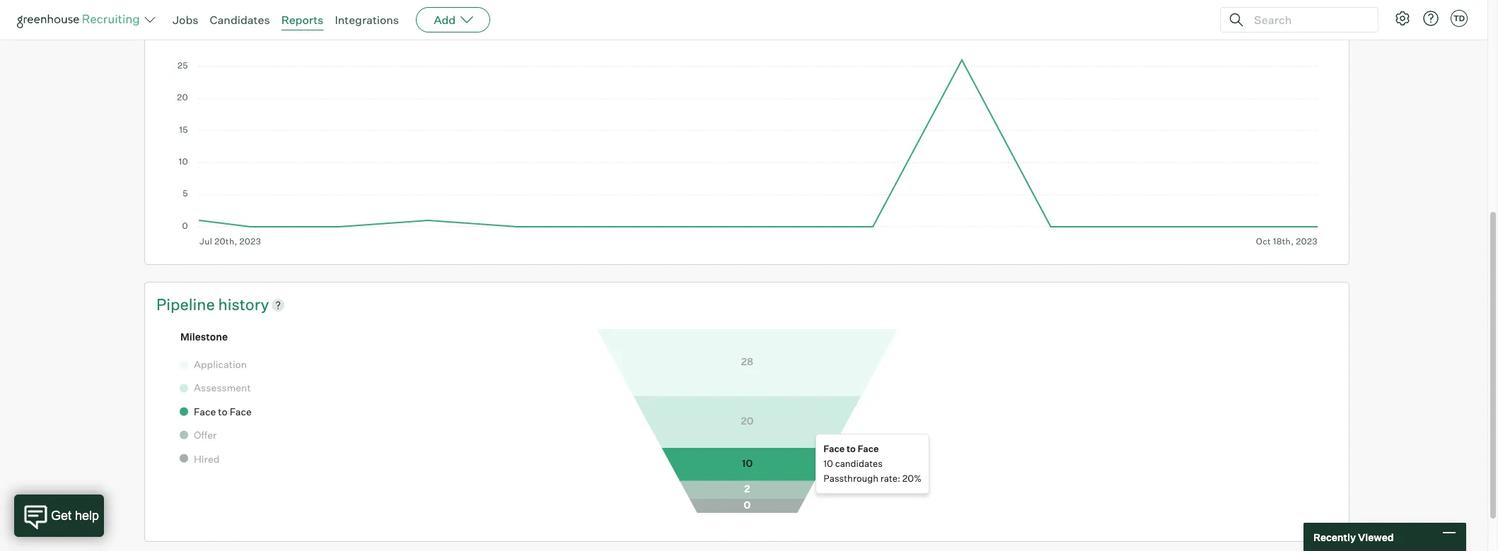 Task type: locate. For each thing, give the bounding box(es) containing it.
viewed
[[1359, 532, 1395, 544]]

2 face from the left
[[858, 444, 879, 455]]

1 horizontal spatial face
[[858, 444, 879, 455]]

rate:
[[881, 474, 901, 485]]

face up 10
[[824, 444, 845, 455]]

candidates
[[210, 13, 270, 27]]

face to face 10 candidates passthrough rate: 20%
[[824, 444, 922, 485]]

passthrough
[[824, 474, 879, 485]]

td
[[1454, 13, 1466, 23]]

0 horizontal spatial face
[[824, 444, 845, 455]]

pipeline link
[[156, 294, 218, 316]]

reports link
[[281, 13, 324, 27]]

Search text field
[[1251, 10, 1366, 30]]

face right to
[[858, 444, 879, 455]]

xychart image
[[176, 56, 1318, 247]]

td button
[[1451, 10, 1468, 27]]

add
[[434, 13, 456, 27]]

candidates link
[[210, 13, 270, 27]]

1 face from the left
[[824, 444, 845, 455]]

reports
[[281, 13, 324, 27]]

face
[[824, 444, 845, 455], [858, 444, 879, 455]]

greenhouse recruiting image
[[17, 11, 144, 28]]



Task type: vqa. For each thing, say whether or not it's contained in the screenshot.
Choose report type
no



Task type: describe. For each thing, give the bounding box(es) containing it.
jobs link
[[173, 13, 199, 27]]

recently viewed
[[1314, 532, 1395, 544]]

integrations link
[[335, 13, 399, 27]]

add button
[[416, 7, 491, 33]]

to
[[847, 444, 856, 455]]

recently
[[1314, 532, 1357, 544]]

pipeline
[[156, 295, 218, 314]]

28
[[176, 12, 197, 33]]

milestone
[[180, 331, 228, 343]]

20%
[[903, 474, 922, 485]]

jobs
[[173, 13, 199, 27]]

10
[[824, 459, 834, 470]]

history link
[[218, 294, 269, 316]]

history
[[218, 295, 269, 314]]

integrations
[[335, 13, 399, 27]]

configure image
[[1395, 10, 1412, 27]]

td button
[[1449, 7, 1471, 30]]

candidates
[[835, 459, 883, 470]]



